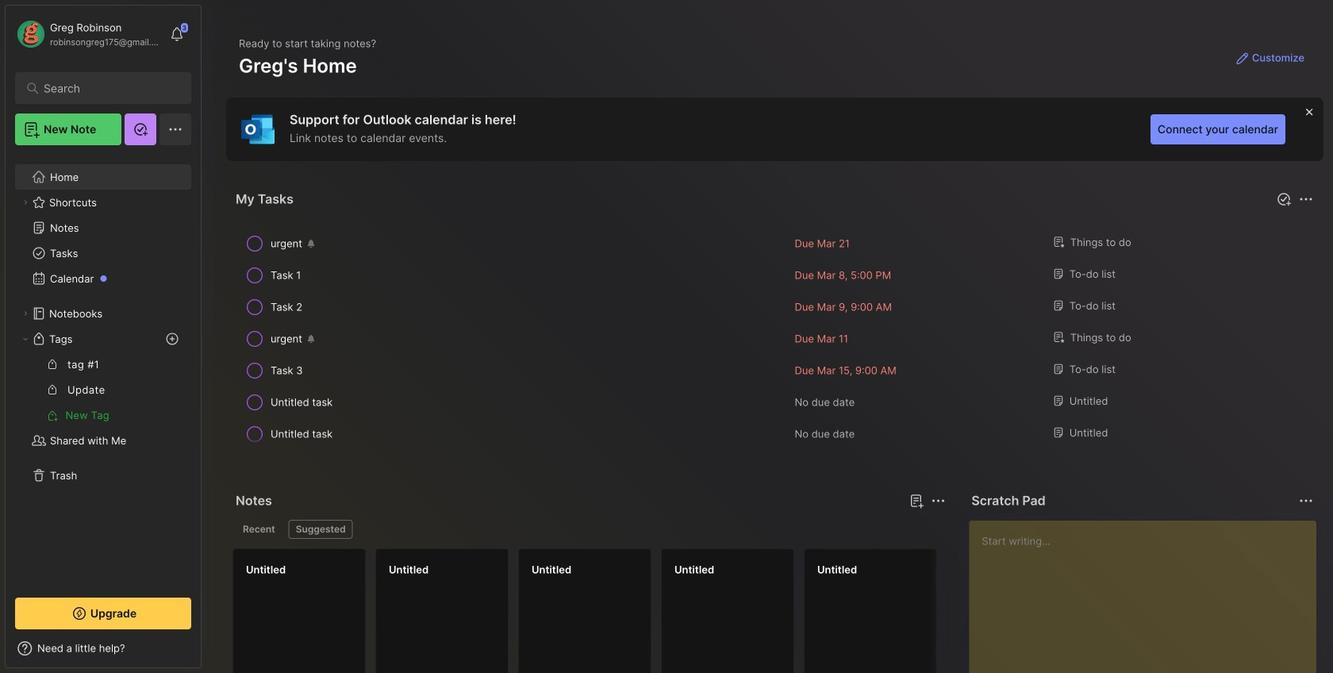 Task type: locate. For each thing, give the bounding box(es) containing it.
more actions image
[[1297, 190, 1316, 209], [1297, 491, 1316, 510]]

group inside main element
[[15, 352, 191, 428]]

0 vertical spatial more actions image
[[1297, 190, 1316, 209]]

group
[[15, 352, 191, 428]]

1 row group from the top
[[233, 228, 1318, 450]]

tree inside main element
[[6, 155, 201, 583]]

1 horizontal spatial tab
[[289, 520, 353, 539]]

none search field inside main element
[[44, 79, 170, 98]]

expand tags image
[[21, 334, 30, 344]]

tab list
[[236, 520, 943, 539]]

row group
[[233, 228, 1318, 450], [233, 548, 1334, 673]]

None search field
[[44, 79, 170, 98]]

1 vertical spatial more actions image
[[1297, 491, 1316, 510]]

2 tab from the left
[[289, 520, 353, 539]]

1 vertical spatial row group
[[233, 548, 1334, 673]]

expand notebooks image
[[21, 309, 30, 318]]

0 vertical spatial row group
[[233, 228, 1318, 450]]

More actions field
[[1295, 188, 1318, 210], [1295, 490, 1318, 512]]

0 horizontal spatial tab
[[236, 520, 282, 539]]

1 tab from the left
[[236, 520, 282, 539]]

click to collapse image
[[200, 644, 212, 663]]

tree
[[6, 155, 201, 583]]

1 more actions field from the top
[[1295, 188, 1318, 210]]

2 more actions field from the top
[[1295, 490, 1318, 512]]

1 vertical spatial more actions field
[[1295, 490, 1318, 512]]

tab
[[236, 520, 282, 539], [289, 520, 353, 539]]

0 vertical spatial more actions field
[[1295, 188, 1318, 210]]



Task type: vqa. For each thing, say whether or not it's contained in the screenshot.
) within the The Notes ( 4 )
no



Task type: describe. For each thing, give the bounding box(es) containing it.
2 more actions image from the top
[[1297, 491, 1316, 510]]

Account field
[[15, 18, 162, 50]]

2 row group from the top
[[233, 548, 1334, 673]]

new task image
[[1276, 191, 1292, 207]]

1 more actions image from the top
[[1297, 190, 1316, 209]]

main element
[[0, 0, 206, 673]]

Start writing… text field
[[982, 521, 1316, 673]]

WHAT'S NEW field
[[6, 636, 201, 661]]

Search text field
[[44, 81, 170, 96]]



